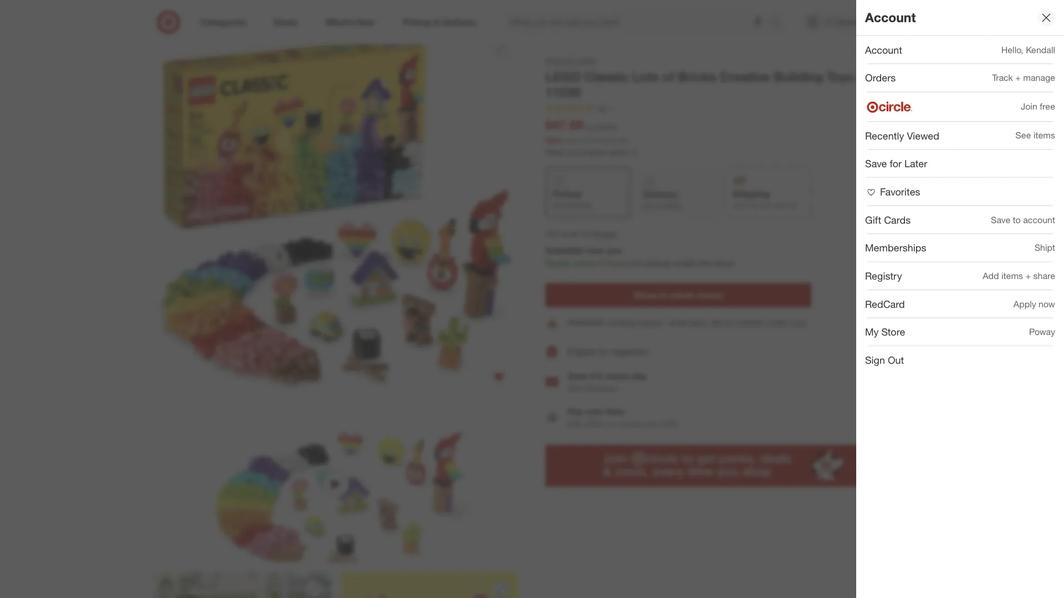 Task type: vqa. For each thing, say whether or not it's contained in the screenshot.
dark
no



Task type: locate. For each thing, give the bounding box(es) containing it.
shipping
[[733, 189, 770, 199]]

1 vertical spatial items
[[1002, 271, 1023, 281]]

in-
[[660, 290, 671, 301]]

0 vertical spatial items
[[1034, 130, 1055, 141]]

favorites link
[[856, 178, 1064, 206]]

see items
[[1016, 130, 1055, 141]]

0 horizontal spatial items
[[1002, 271, 1023, 281]]

poway inside 'account' 'dialog'
[[1029, 327, 1055, 338]]

0 horizontal spatial /
[[176, 10, 179, 20]]

online
[[607, 147, 628, 157]]

pay
[[568, 407, 583, 417]]

recently
[[865, 130, 904, 141]]

poway down now
[[1029, 327, 1055, 338]]

+ right "track"
[[1016, 72, 1021, 83]]

0 vertical spatial kendall
[[836, 17, 862, 27]]

available inside the delivery not available
[[656, 202, 682, 210]]

+ left share
[[1026, 271, 1031, 281]]

1 horizontal spatial add
[[983, 271, 999, 281]]

not
[[553, 201, 563, 210], [643, 202, 654, 210], [545, 228, 560, 239], [711, 318, 723, 328]]

not inside pickup not available
[[553, 201, 563, 210]]

target link
[[153, 10, 174, 20]]

0 vertical spatial over
[[585, 407, 604, 417]]

3 / from the left
[[285, 10, 287, 20]]

0 horizontal spatial &
[[252, 10, 257, 20]]

building
[[204, 10, 232, 20], [289, 10, 318, 20], [774, 69, 823, 84]]

1 horizontal spatial available
[[656, 202, 682, 210]]

with down pay
[[568, 419, 583, 429]]

1 horizontal spatial /
[[199, 10, 202, 20]]

hazard
[[638, 318, 661, 328]]

/ left toys link
[[176, 10, 179, 20]]

near
[[586, 245, 605, 256]]

favorites
[[880, 186, 920, 198]]

2 vertical spatial save
[[568, 371, 588, 382]]

building right blocks
[[289, 10, 318, 20]]

pay over time with affirm on orders over $100
[[568, 407, 677, 429]]

save left to
[[991, 214, 1011, 225]]

with up pay
[[568, 384, 583, 394]]

0 horizontal spatial kendall
[[836, 17, 862, 27]]

available down pickup
[[565, 201, 591, 210]]

for left later
[[890, 158, 902, 170]]

1 vertical spatial account
[[865, 44, 902, 56]]

save
[[865, 158, 887, 170], [991, 214, 1011, 225], [568, 371, 588, 382]]

add
[[983, 271, 999, 281], [879, 348, 891, 356]]

& left blocks
[[252, 10, 257, 20]]

add item
[[879, 348, 906, 356]]

not down pickup
[[553, 201, 563, 210]]

20
[[603, 136, 610, 144]]

0 horizontal spatial save
[[568, 371, 588, 382]]

out
[[888, 354, 904, 366]]

save
[[563, 136, 577, 144]]

1 vertical spatial redcard
[[585, 384, 616, 394]]

kendall right hi,
[[836, 17, 862, 27]]

1 horizontal spatial save
[[865, 158, 887, 170]]

lego classic lots of bricks creative building toys set 11030, 4 of 8 image
[[340, 572, 519, 599]]

store
[[714, 258, 734, 269]]

0 vertical spatial save
[[865, 158, 887, 170]]

add item button
[[864, 343, 911, 361]]

toys left set
[[827, 69, 854, 84]]

over left $100
[[643, 419, 658, 429]]

lego up "11030"
[[545, 69, 581, 84]]

save left 5%
[[568, 371, 588, 382]]

kendall for hi, kendall
[[836, 17, 862, 27]]

save down recently
[[865, 158, 887, 170]]

not down delivery
[[643, 202, 654, 210]]

day
[[632, 371, 647, 382]]

redcard up my store
[[865, 298, 905, 310]]

1 vertical spatial with
[[568, 419, 583, 429]]

you
[[607, 245, 622, 256]]

kendall inside 'account' 'dialog'
[[1026, 44, 1055, 55]]

1 horizontal spatial over
[[643, 419, 658, 429]]

toys right target
[[181, 10, 197, 20]]

1 sets from the left
[[234, 10, 250, 20]]

recently viewed
[[865, 130, 940, 141]]

0 horizontal spatial add
[[879, 348, 891, 356]]

2 sets from the left
[[320, 10, 335, 20]]

set
[[857, 69, 877, 84]]

account
[[865, 10, 916, 25], [865, 44, 902, 56]]

toys link
[[181, 10, 197, 20]]

redcard
[[865, 298, 905, 310], [585, 384, 616, 394]]

stock
[[671, 290, 694, 301]]

join free link
[[856, 92, 1064, 121]]

available inside pickup not available
[[565, 201, 591, 210]]

sets left kits
[[320, 10, 335, 20]]

0 horizontal spatial poway
[[591, 228, 617, 239]]

items right see
[[1034, 130, 1055, 141]]

sets
[[234, 10, 250, 20], [320, 10, 335, 20]]

items for recently viewed
[[1034, 130, 1055, 141]]

0 vertical spatial lego
[[576, 56, 597, 66]]

2 account from the top
[[865, 44, 902, 56]]

off
[[618, 136, 626, 144]]

building right creative
[[774, 69, 823, 84]]

building for lego
[[774, 69, 823, 84]]

save for save for later
[[865, 158, 887, 170]]

available for delivery
[[656, 202, 682, 210]]

lots
[[632, 69, 659, 84]]

1 horizontal spatial redcard
[[865, 298, 905, 310]]

store
[[882, 326, 905, 338]]

1 vertical spatial save
[[991, 214, 1011, 225]]

inside
[[673, 258, 697, 269]]

sets left blocks
[[234, 10, 250, 20]]

kendall for hello, kendall
[[1026, 44, 1055, 55]]

1 horizontal spatial sets
[[320, 10, 335, 20]]

12.00
[[582, 136, 599, 144]]

registry
[[865, 270, 902, 282]]

1 horizontal spatial &
[[337, 10, 342, 20]]

building inside shop all lego lego classic lots of bricks creative building toys set 11030
[[774, 69, 823, 84]]

building sets & kits link
[[289, 10, 358, 20]]

1 vertical spatial add
[[879, 348, 891, 356]]

save inside the save 5% every day with redcard
[[568, 371, 588, 382]]

reg
[[585, 123, 595, 131]]

+
[[1016, 72, 1021, 83], [1026, 271, 1031, 281]]

& left kits
[[337, 10, 342, 20]]

add inside 'account' 'dialog'
[[983, 271, 999, 281]]

building right toys link
[[204, 10, 232, 20]]

/ right toys link
[[199, 10, 202, 20]]

items for registry
[[1002, 271, 1023, 281]]

yrs.
[[796, 318, 808, 328]]

1 horizontal spatial items
[[1034, 130, 1055, 141]]

later
[[905, 158, 927, 170]]

on
[[608, 419, 617, 429]]

0 horizontal spatial sets
[[234, 10, 250, 20]]

0 vertical spatial add
[[983, 271, 999, 281]]

1 horizontal spatial +
[[1026, 271, 1031, 281]]

2 horizontal spatial save
[[991, 214, 1011, 225]]

items up apply
[[1002, 271, 1023, 281]]

0 horizontal spatial available
[[565, 201, 591, 210]]

1 vertical spatial poway
[[1029, 327, 1055, 338]]

available near you ready within 2 hours for pickup inside the store
[[545, 245, 734, 269]]

with inside pay over time with affirm on orders over $100
[[568, 419, 583, 429]]

lego right all
[[576, 56, 597, 66]]

hi, kendall
[[825, 17, 862, 27]]

0 vertical spatial with
[[568, 384, 583, 394]]

target
[[153, 10, 174, 20]]

account up account hello, kendall element
[[865, 10, 916, 25]]

kendall up manage
[[1026, 44, 1055, 55]]

1 horizontal spatial building
[[289, 10, 318, 20]]

nov
[[775, 201, 787, 210]]

warning: choking hazard - small parts. not for children under 3 yrs.
[[568, 318, 808, 328]]

redcard inside the save 5% every day with redcard
[[585, 384, 616, 394]]

see
[[1016, 130, 1031, 141]]

2 horizontal spatial /
[[285, 10, 287, 20]]

0 vertical spatial redcard
[[865, 298, 905, 310]]

poway right at
[[591, 228, 617, 239]]

registries
[[612, 346, 648, 357]]

delivery
[[643, 189, 677, 200]]

available down delivery
[[656, 202, 682, 210]]

1 horizontal spatial toys
[[827, 69, 854, 84]]

over
[[585, 407, 604, 417], [643, 419, 658, 429]]

0 horizontal spatial toys
[[181, 10, 197, 20]]

1 with from the top
[[568, 384, 583, 394]]

available
[[565, 201, 591, 210], [656, 202, 682, 210]]

sign
[[865, 354, 885, 366]]

0 horizontal spatial redcard
[[585, 384, 616, 394]]

add inside button
[[879, 348, 891, 356]]

the
[[699, 258, 712, 269]]

target / toys / building sets & blocks / building sets & kits
[[153, 10, 358, 20]]

0 vertical spatial account
[[865, 10, 916, 25]]

redcard down 5%
[[585, 384, 616, 394]]

item
[[893, 348, 906, 356]]

2 / from the left
[[199, 10, 202, 20]]

bricks
[[678, 69, 716, 84]]

over up affirm
[[585, 407, 604, 417]]

not left sold
[[545, 228, 560, 239]]

advertisement region
[[545, 445, 911, 487]]

2 horizontal spatial building
[[774, 69, 823, 84]]

toys inside shop all lego lego classic lots of bricks creative building toys set 11030
[[827, 69, 854, 84]]

1 horizontal spatial kendall
[[1026, 44, 1055, 55]]

1 horizontal spatial poway
[[1029, 327, 1055, 338]]

show
[[634, 290, 657, 301]]

0 vertical spatial +
[[1016, 72, 1021, 83]]

kits
[[345, 10, 358, 20]]

2 with from the top
[[568, 419, 583, 429]]

/ right blocks
[[285, 10, 287, 20]]

account up orders
[[865, 44, 902, 56]]

1 vertical spatial toys
[[827, 69, 854, 84]]

1 vertical spatial +
[[1026, 271, 1031, 281]]

$47.99
[[545, 117, 584, 133]]

add items + share
[[983, 271, 1055, 281]]

warning:
[[568, 318, 606, 328]]

for right hours
[[631, 258, 642, 269]]

1 vertical spatial kendall
[[1026, 44, 1055, 55]]



Task type: describe. For each thing, give the bounding box(es) containing it.
view favorites element
[[865, 186, 920, 198]]

track
[[992, 72, 1013, 83]]

join free
[[1021, 101, 1055, 112]]

for left the children
[[726, 318, 735, 328]]

share
[[1033, 271, 1055, 281]]

cards
[[884, 214, 911, 226]]

viewed
[[907, 130, 940, 141]]

gift
[[865, 214, 881, 226]]

classic
[[584, 69, 629, 84]]

small
[[669, 318, 687, 328]]

)
[[626, 136, 628, 144]]

by
[[751, 201, 758, 210]]

%
[[610, 136, 616, 144]]

19
[[789, 201, 796, 210]]

$59.99
[[597, 123, 617, 131]]

it
[[746, 201, 749, 210]]

affirm
[[585, 419, 606, 429]]

(
[[601, 136, 603, 144]]

hours
[[606, 258, 629, 269]]

sign out link
[[856, 347, 1064, 374]]

0 horizontal spatial building
[[204, 10, 232, 20]]

for inside available near you ready within 2 hours for pickup inside the store
[[631, 258, 642, 269]]

25 link
[[545, 103, 617, 116]]

account dialog
[[856, 0, 1064, 599]]

ready
[[545, 258, 571, 269]]

show in-stock stores button
[[545, 283, 811, 308]]

save 5% every day with redcard
[[568, 371, 647, 394]]

$
[[579, 136, 582, 144]]

lego classic lots of bricks creative building toys set 11030, 1 of 8 image
[[153, 32, 519, 397]]

building for /
[[289, 10, 318, 20]]

when
[[545, 147, 566, 157]]

hello,
[[1002, 44, 1024, 55]]

orders
[[619, 419, 641, 429]]

children
[[737, 318, 765, 328]]

eligible
[[568, 346, 596, 357]]

3
[[789, 318, 794, 328]]

image gallery element
[[153, 32, 519, 599]]

gift cards
[[865, 214, 911, 226]]

for inside 'account' 'dialog'
[[890, 158, 902, 170]]

2 & from the left
[[337, 10, 342, 20]]

memberships
[[865, 242, 927, 254]]

available
[[545, 245, 583, 256]]

lego classic lots of bricks creative building toys set 11030, 2 of 8, play video image
[[153, 406, 519, 563]]

not inside the delivery not available
[[643, 202, 654, 210]]

time
[[606, 407, 625, 417]]

1 vertical spatial lego
[[545, 69, 581, 84]]

choking
[[608, 318, 636, 328]]

creative
[[720, 69, 770, 84]]

within
[[573, 258, 596, 269]]

0 horizontal spatial +
[[1016, 72, 1021, 83]]

stores
[[697, 290, 723, 301]]

pickup not available
[[553, 189, 591, 210]]

$100
[[660, 419, 677, 429]]

not right parts.
[[711, 318, 723, 328]]

apply now
[[1014, 299, 1055, 310]]

account hello, kendall element
[[865, 44, 902, 56]]

0 horizontal spatial over
[[585, 407, 604, 417]]

sign out
[[865, 354, 904, 366]]

of
[[662, 69, 674, 84]]

my store
[[865, 326, 905, 338]]

lego classic lots of bricks creative building toys set 11030, 3 of 8 image
[[153, 572, 331, 599]]

free
[[1040, 101, 1055, 112]]

my
[[865, 326, 879, 338]]

purchased
[[568, 147, 605, 157]]

to
[[1013, 214, 1021, 225]]

shop
[[545, 56, 564, 66]]

pickup
[[553, 189, 581, 199]]

available for pickup
[[565, 201, 591, 210]]

save for later
[[865, 158, 927, 170]]

building sets & blocks link
[[204, 10, 282, 20]]

eligible for registries
[[568, 346, 648, 357]]

11030
[[545, 85, 581, 100]]

0 vertical spatial poway
[[591, 228, 617, 239]]

hi,
[[825, 17, 834, 27]]

1 vertical spatial over
[[643, 419, 658, 429]]

2
[[599, 258, 604, 269]]

join
[[1021, 101, 1038, 112]]

What can we help you find? suggestions appear below search field
[[504, 10, 774, 34]]

apply
[[1014, 299, 1036, 310]]

redcard inside 'account' 'dialog'
[[865, 298, 905, 310]]

add for add item
[[879, 348, 891, 356]]

1 account from the top
[[865, 10, 916, 25]]

pickup
[[644, 258, 671, 269]]

not sold at poway
[[545, 228, 617, 239]]

1 & from the left
[[252, 10, 257, 20]]

for right the eligible
[[599, 346, 609, 357]]

search
[[766, 18, 792, 29]]

0 vertical spatial toys
[[181, 10, 197, 20]]

get
[[733, 201, 744, 210]]

blocks
[[259, 10, 282, 20]]

shipt
[[1035, 243, 1055, 253]]

account
[[1023, 214, 1055, 225]]

show in-stock stores
[[634, 290, 723, 301]]

at
[[581, 228, 589, 239]]

sold
[[562, 228, 579, 239]]

sun,
[[760, 201, 773, 210]]

every
[[606, 371, 629, 382]]

under
[[767, 318, 787, 328]]

now
[[1039, 299, 1055, 310]]

poway button
[[591, 227, 617, 240]]

25
[[598, 103, 606, 113]]

1
[[901, 11, 904, 18]]

with inside the save 5% every day with redcard
[[568, 384, 583, 394]]

add for add items + share
[[983, 271, 999, 281]]

when purchased online
[[545, 147, 628, 157]]

sale
[[545, 135, 561, 145]]

save to account
[[991, 214, 1055, 225]]

1 / from the left
[[176, 10, 179, 20]]

manage
[[1023, 72, 1055, 83]]

shipping get it by sun, nov 19
[[733, 189, 796, 210]]

save for save to account
[[991, 214, 1011, 225]]

all
[[566, 56, 574, 66]]



